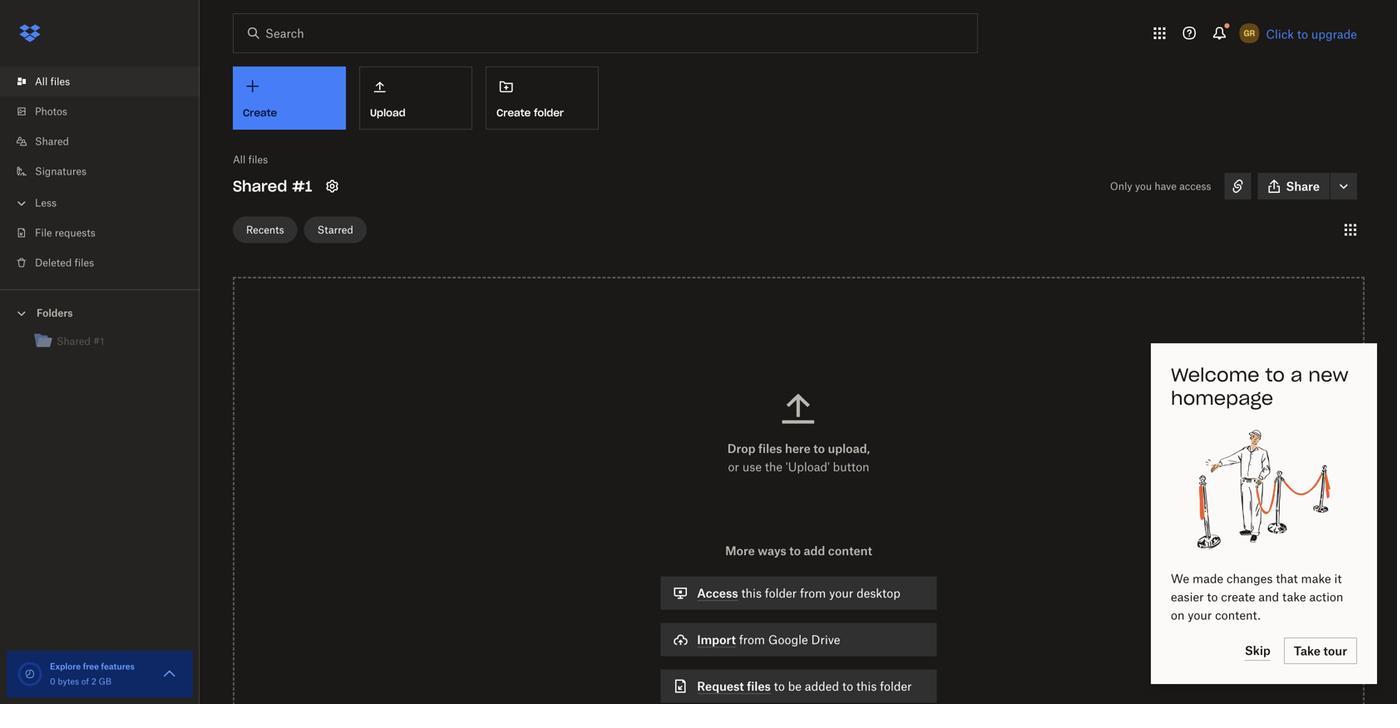 Task type: describe. For each thing, give the bounding box(es) containing it.
gb
[[99, 677, 112, 687]]

create button
[[233, 67, 346, 130]]

to inside welcome to a new homepage
[[1266, 364, 1285, 387]]

photos link
[[13, 96, 200, 126]]

content
[[828, 544, 872, 558]]

homepage
[[1171, 387, 1274, 410]]

Search in folder "Dropbox" text field
[[265, 24, 943, 42]]

1 vertical spatial all
[[233, 153, 246, 166]]

import
[[697, 633, 736, 647]]

access
[[697, 586, 738, 601]]

here
[[785, 442, 811, 456]]

folders
[[37, 307, 73, 319]]

to right click
[[1298, 27, 1309, 41]]

explore free features 0 bytes of 2 gb
[[50, 662, 135, 687]]

skip
[[1245, 644, 1271, 658]]

you
[[1135, 180, 1152, 193]]

folder settings image
[[322, 176, 342, 196]]

use
[[743, 460, 762, 474]]

1 vertical spatial folder
[[765, 586, 797, 601]]

drive
[[811, 633, 841, 647]]

create folder
[[497, 106, 564, 119]]

content.
[[1215, 608, 1261, 623]]

recents button
[[233, 217, 297, 243]]

create for create
[[243, 106, 277, 119]]

deleted files
[[35, 257, 94, 269]]

click
[[1266, 27, 1294, 41]]

to inside drop files here to upload, or use the 'upload' button
[[814, 442, 825, 456]]

more ways to add content
[[725, 544, 872, 558]]

take tour
[[1294, 644, 1348, 658]]

dropbox image
[[13, 17, 47, 50]]

added
[[805, 680, 839, 694]]

bytes
[[58, 677, 79, 687]]

shared #1
[[233, 177, 312, 196]]

a
[[1291, 364, 1303, 387]]

deleted
[[35, 257, 72, 269]]

to left add
[[790, 544, 801, 558]]

request files to be added to this folder
[[697, 680, 912, 694]]

the
[[765, 460, 783, 474]]

file requests link
[[13, 218, 200, 248]]

your inside 'more ways to add content' "element"
[[829, 586, 854, 601]]

files inside list item
[[50, 75, 70, 88]]

starred button
[[304, 217, 367, 243]]

1 horizontal spatial all files link
[[233, 151, 268, 168]]

0 horizontal spatial from
[[739, 633, 765, 647]]

explore
[[50, 662, 81, 672]]

click to upgrade
[[1266, 27, 1358, 41]]

desktop
[[857, 586, 901, 601]]

click to upgrade link
[[1266, 27, 1358, 41]]

signatures
[[35, 165, 87, 178]]

action
[[1310, 590, 1344, 604]]

create
[[1221, 590, 1256, 604]]

less image
[[13, 195, 30, 212]]

2 horizontal spatial folder
[[880, 680, 912, 694]]

drop
[[728, 442, 756, 456]]

upload
[[370, 106, 406, 119]]

on
[[1171, 608, 1185, 623]]

create for create folder
[[497, 106, 531, 119]]

file
[[35, 227, 52, 239]]

signatures link
[[13, 156, 200, 186]]

drop files here to upload, or use the 'upload' button
[[728, 442, 870, 474]]

1 horizontal spatial from
[[800, 586, 826, 601]]

or
[[728, 460, 739, 474]]

only
[[1110, 180, 1133, 193]]

dialog image. image
[[1198, 423, 1331, 556]]

take
[[1294, 644, 1321, 658]]

free
[[83, 662, 99, 672]]



Task type: vqa. For each thing, say whether or not it's contained in the screenshot.
the synced.
no



Task type: locate. For each thing, give the bounding box(es) containing it.
0
[[50, 677, 55, 687]]

ways
[[758, 544, 787, 558]]

this right added
[[857, 680, 877, 694]]

new
[[1309, 364, 1349, 387]]

list containing all files
[[0, 57, 200, 289]]

changes
[[1227, 572, 1273, 586]]

recents
[[246, 224, 284, 236]]

easier
[[1171, 590, 1204, 604]]

upload button
[[359, 67, 472, 130]]

1 horizontal spatial create
[[497, 106, 531, 119]]

0 horizontal spatial create
[[243, 106, 277, 119]]

1 vertical spatial your
[[1188, 608, 1212, 623]]

0 horizontal spatial your
[[829, 586, 854, 601]]

shared left #1
[[233, 177, 287, 196]]

that
[[1276, 572, 1298, 586]]

0 horizontal spatial shared
[[35, 135, 69, 148]]

welcome to a new homepage
[[1171, 364, 1349, 410]]

starred
[[317, 224, 353, 236]]

folder inside create folder "button"
[[534, 106, 564, 119]]

shared inside the shared link
[[35, 135, 69, 148]]

we made changes that make it easier to create and take action on your content.
[[1171, 572, 1344, 623]]

0 horizontal spatial this
[[742, 586, 762, 601]]

more ways to add content element
[[657, 542, 941, 705]]

from right import
[[739, 633, 765, 647]]

folders button
[[0, 300, 200, 325]]

google
[[769, 633, 808, 647]]

upload,
[[828, 442, 870, 456]]

tour
[[1324, 644, 1348, 658]]

only you have access
[[1110, 180, 1212, 193]]

'upload'
[[786, 460, 830, 474]]

create folder button
[[486, 67, 599, 130]]

this
[[742, 586, 762, 601], [857, 680, 877, 694]]

share button
[[1258, 173, 1330, 200]]

request
[[697, 680, 744, 694]]

all files list item
[[0, 67, 200, 96]]

all files link
[[13, 67, 200, 96], [233, 151, 268, 168]]

all
[[35, 75, 48, 88], [233, 153, 246, 166]]

skip button
[[1245, 641, 1271, 661]]

your left "desktop" on the bottom of the page
[[829, 586, 854, 601]]

0 horizontal spatial all files
[[35, 75, 70, 88]]

0 vertical spatial all
[[35, 75, 48, 88]]

welcome
[[1171, 364, 1260, 387]]

shared link
[[13, 126, 200, 156]]

create inside "button"
[[497, 106, 531, 119]]

share
[[1286, 179, 1320, 193]]

requests
[[55, 227, 95, 239]]

1 vertical spatial all files link
[[233, 151, 268, 168]]

your
[[829, 586, 854, 601], [1188, 608, 1212, 623]]

all up shared #1
[[233, 153, 246, 166]]

this right access
[[742, 586, 762, 601]]

1 horizontal spatial shared
[[233, 177, 287, 196]]

file requests
[[35, 227, 95, 239]]

all up photos
[[35, 75, 48, 88]]

to right here
[[814, 442, 825, 456]]

upgrade
[[1312, 27, 1358, 41]]

and
[[1259, 590, 1280, 604]]

your right on
[[1188, 608, 1212, 623]]

2
[[91, 677, 96, 687]]

files up photos
[[50, 75, 70, 88]]

0 horizontal spatial folder
[[534, 106, 564, 119]]

0 vertical spatial your
[[829, 586, 854, 601]]

1 horizontal spatial folder
[[765, 586, 797, 601]]

1 horizontal spatial your
[[1188, 608, 1212, 623]]

from
[[800, 586, 826, 601], [739, 633, 765, 647]]

add
[[804, 544, 825, 558]]

list
[[0, 57, 200, 289]]

access
[[1180, 180, 1212, 193]]

it
[[1335, 572, 1342, 586]]

1 vertical spatial this
[[857, 680, 877, 694]]

less
[[35, 197, 57, 209]]

files inside drop files here to upload, or use the 'upload' button
[[759, 442, 782, 456]]

all files link up shared #1
[[233, 151, 268, 168]]

1 vertical spatial from
[[739, 633, 765, 647]]

files up the
[[759, 442, 782, 456]]

0 vertical spatial shared
[[35, 135, 69, 148]]

more
[[725, 544, 755, 558]]

take tour button
[[1284, 638, 1358, 665]]

1 vertical spatial all files
[[233, 153, 268, 166]]

from down add
[[800, 586, 826, 601]]

access this folder from your desktop
[[697, 586, 901, 601]]

1 vertical spatial shared
[[233, 177, 287, 196]]

files right deleted
[[75, 257, 94, 269]]

2 vertical spatial folder
[[880, 680, 912, 694]]

photos
[[35, 105, 67, 118]]

features
[[101, 662, 135, 672]]

all files link up the shared link
[[13, 67, 200, 96]]

all inside list item
[[35, 75, 48, 88]]

of
[[81, 677, 89, 687]]

to left be
[[774, 680, 785, 694]]

files
[[50, 75, 70, 88], [248, 153, 268, 166], [75, 257, 94, 269], [759, 442, 782, 456], [747, 680, 771, 694]]

0 horizontal spatial all files link
[[13, 67, 200, 96]]

gr button
[[1236, 20, 1263, 47]]

files up shared #1
[[248, 153, 268, 166]]

shared for shared #1
[[233, 177, 287, 196]]

be
[[788, 680, 802, 694]]

have
[[1155, 180, 1177, 193]]

to down made
[[1207, 590, 1218, 604]]

1 horizontal spatial all
[[233, 153, 246, 166]]

0 vertical spatial from
[[800, 586, 826, 601]]

0 vertical spatial this
[[742, 586, 762, 601]]

0 vertical spatial all files link
[[13, 67, 200, 96]]

import from google drive
[[697, 633, 841, 647]]

all files
[[35, 75, 70, 88], [233, 153, 268, 166]]

gr
[[1244, 28, 1255, 38]]

your inside we made changes that make it easier to create and take action on your content.
[[1188, 608, 1212, 623]]

take
[[1283, 590, 1307, 604]]

shared for shared
[[35, 135, 69, 148]]

we
[[1171, 572, 1190, 586]]

#1
[[292, 177, 312, 196]]

folder
[[534, 106, 564, 119], [765, 586, 797, 601], [880, 680, 912, 694]]

deleted files link
[[13, 248, 200, 278]]

0 vertical spatial folder
[[534, 106, 564, 119]]

0 vertical spatial all files
[[35, 75, 70, 88]]

all files up shared #1
[[233, 153, 268, 166]]

1 horizontal spatial all files
[[233, 153, 268, 166]]

files left be
[[747, 680, 771, 694]]

files inside 'more ways to add content' "element"
[[747, 680, 771, 694]]

make
[[1301, 572, 1332, 586]]

to right added
[[843, 680, 853, 694]]

made
[[1193, 572, 1224, 586]]

to inside we made changes that make it easier to create and take action on your content.
[[1207, 590, 1218, 604]]

create
[[497, 106, 531, 119], [243, 106, 277, 119]]

to
[[1298, 27, 1309, 41], [1266, 364, 1285, 387], [814, 442, 825, 456], [790, 544, 801, 558], [1207, 590, 1218, 604], [774, 680, 785, 694], [843, 680, 853, 694]]

all files up photos
[[35, 75, 70, 88]]

quota usage element
[[17, 661, 43, 688]]

shared down photos
[[35, 135, 69, 148]]

0 horizontal spatial all
[[35, 75, 48, 88]]

to left a
[[1266, 364, 1285, 387]]

all files inside list item
[[35, 75, 70, 88]]

create inside "dropdown button"
[[243, 106, 277, 119]]

1 horizontal spatial this
[[857, 680, 877, 694]]

button
[[833, 460, 870, 474]]



